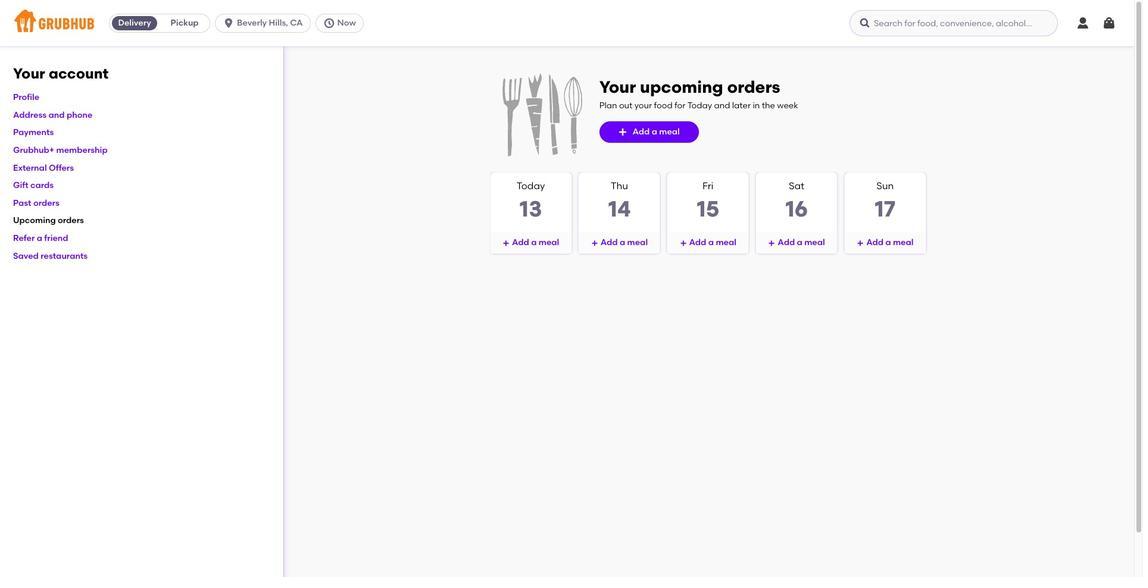 Task type: locate. For each thing, give the bounding box(es) containing it.
add down "16"
[[778, 238, 795, 248]]

meal down 13
[[539, 238, 559, 248]]

address
[[13, 110, 47, 120]]

today
[[688, 100, 712, 111], [517, 180, 545, 192]]

add down your
[[633, 127, 650, 137]]

svg image inside now button
[[323, 17, 335, 29]]

orders up in
[[727, 77, 780, 97]]

sun
[[877, 180, 894, 192]]

beverly hills, ca button
[[215, 14, 315, 33]]

week
[[777, 100, 798, 111]]

1 horizontal spatial your
[[599, 77, 636, 97]]

0 vertical spatial orders
[[727, 77, 780, 97]]

upcoming orders
[[13, 216, 84, 226]]

1 vertical spatial today
[[517, 180, 545, 192]]

14
[[608, 196, 631, 222]]

meal down '15'
[[716, 238, 736, 248]]

and left later
[[714, 100, 730, 111]]

add down '15'
[[689, 238, 706, 248]]

svg image inside beverly hills, ca button
[[223, 17, 235, 29]]

beverly hills, ca
[[237, 18, 303, 28]]

2 vertical spatial orders
[[58, 216, 84, 226]]

1 horizontal spatial and
[[714, 100, 730, 111]]

add a meal down 13
[[512, 238, 559, 248]]

add a meal down "16"
[[778, 238, 825, 248]]

sat
[[789, 180, 805, 192]]

external offers link
[[13, 163, 74, 173]]

your inside your upcoming orders plan out your food for today and later in the week
[[599, 77, 636, 97]]

0 vertical spatial today
[[688, 100, 712, 111]]

add a meal button
[[599, 121, 699, 143], [490, 232, 571, 254], [579, 232, 660, 254], [668, 232, 749, 254], [756, 232, 837, 254], [845, 232, 926, 254]]

add a meal for 17
[[866, 238, 914, 248]]

1 vertical spatial orders
[[33, 198, 59, 208]]

a down '15'
[[708, 238, 714, 248]]

today up 13
[[517, 180, 545, 192]]

add a meal button down 17 on the right of page
[[845, 232, 926, 254]]

a down food
[[652, 127, 657, 137]]

your
[[13, 65, 45, 82], [599, 77, 636, 97]]

your
[[635, 100, 652, 111]]

now button
[[315, 14, 368, 33]]

out
[[619, 100, 633, 111]]

a
[[652, 127, 657, 137], [37, 233, 42, 244], [531, 238, 537, 248], [620, 238, 625, 248], [708, 238, 714, 248], [797, 238, 803, 248], [886, 238, 891, 248]]

a down 17 on the right of page
[[886, 238, 891, 248]]

upcoming orders link
[[13, 216, 84, 226]]

a for 15
[[708, 238, 714, 248]]

add down 13
[[512, 238, 529, 248]]

orders up friend
[[58, 216, 84, 226]]

add a meal button down 14 on the right
[[579, 232, 660, 254]]

sat 16
[[785, 180, 808, 222]]

cards
[[30, 181, 54, 191]]

your up out
[[599, 77, 636, 97]]

add down 17 on the right of page
[[866, 238, 884, 248]]

and
[[714, 100, 730, 111], [49, 110, 65, 120]]

16
[[785, 196, 808, 222]]

17
[[875, 196, 896, 222]]

restaurants
[[41, 251, 88, 261]]

add a meal
[[633, 127, 680, 137], [512, 238, 559, 248], [601, 238, 648, 248], [689, 238, 736, 248], [778, 238, 825, 248], [866, 238, 914, 248]]

add a meal button down "16"
[[756, 232, 837, 254]]

grubhub+ membership link
[[13, 145, 108, 155]]

add a meal button down your
[[599, 121, 699, 143]]

add a meal button down '15'
[[668, 232, 749, 254]]

a for 16
[[797, 238, 803, 248]]

a for 14
[[620, 238, 625, 248]]

meal down "16"
[[805, 238, 825, 248]]

external
[[13, 163, 47, 173]]

add
[[633, 127, 650, 137], [512, 238, 529, 248], [601, 238, 618, 248], [689, 238, 706, 248], [778, 238, 795, 248], [866, 238, 884, 248]]

add a meal for 13
[[512, 238, 559, 248]]

add a meal down 14 on the right
[[601, 238, 648, 248]]

add a meal down '15'
[[689, 238, 736, 248]]

add a meal button for 13
[[490, 232, 571, 254]]

add a meal button for 14
[[579, 232, 660, 254]]

meal
[[659, 127, 680, 137], [539, 238, 559, 248], [627, 238, 648, 248], [716, 238, 736, 248], [805, 238, 825, 248], [893, 238, 914, 248]]

fri 15
[[697, 180, 719, 222]]

meal for 17
[[893, 238, 914, 248]]

external offers
[[13, 163, 74, 173]]

add for 16
[[778, 238, 795, 248]]

orders for past orders
[[33, 198, 59, 208]]

orders
[[727, 77, 780, 97], [33, 198, 59, 208], [58, 216, 84, 226]]

grubhub+ membership
[[13, 145, 108, 155]]

add a meal button down 13
[[490, 232, 571, 254]]

add a meal for 15
[[689, 238, 736, 248]]

svg image
[[323, 17, 335, 29], [859, 17, 871, 29], [591, 240, 598, 247], [680, 240, 687, 247]]

meal down 17 on the right of page
[[893, 238, 914, 248]]

and inside your upcoming orders plan out your food for today and later in the week
[[714, 100, 730, 111]]

orders up upcoming orders
[[33, 198, 59, 208]]

later
[[732, 100, 751, 111]]

your up profile link
[[13, 65, 45, 82]]

membership
[[56, 145, 108, 155]]

today right the for
[[688, 100, 712, 111]]

0 horizontal spatial your
[[13, 65, 45, 82]]

a down 13
[[531, 238, 537, 248]]

meal for 13
[[539, 238, 559, 248]]

meal down 14 on the right
[[627, 238, 648, 248]]

gift cards link
[[13, 181, 54, 191]]

meal for 16
[[805, 238, 825, 248]]

1 horizontal spatial today
[[688, 100, 712, 111]]

your for account
[[13, 65, 45, 82]]

add down 14 on the right
[[601, 238, 618, 248]]

a down 14 on the right
[[620, 238, 625, 248]]

a down "16"
[[797, 238, 803, 248]]

refer a friend link
[[13, 233, 68, 244]]

profile link
[[13, 92, 39, 103]]

svg image
[[1076, 16, 1090, 30], [1102, 16, 1116, 30], [223, 17, 235, 29], [618, 127, 628, 137], [503, 240, 510, 247], [768, 240, 775, 247], [857, 240, 864, 247]]

add for 17
[[866, 238, 884, 248]]

and left the "phone" at left
[[49, 110, 65, 120]]

sun 17
[[875, 180, 896, 222]]

add a meal down 17 on the right of page
[[866, 238, 914, 248]]

meal for 14
[[627, 238, 648, 248]]



Task type: describe. For each thing, give the bounding box(es) containing it.
refer
[[13, 233, 35, 244]]

your for upcoming
[[599, 77, 636, 97]]

add a meal for 14
[[601, 238, 648, 248]]

profile
[[13, 92, 39, 103]]

friend
[[44, 233, 68, 244]]

address and phone link
[[13, 110, 93, 120]]

add a meal button for 15
[[668, 232, 749, 254]]

account
[[49, 65, 108, 82]]

orders inside your upcoming orders plan out your food for today and later in the week
[[727, 77, 780, 97]]

meal for 15
[[716, 238, 736, 248]]

orders for upcoming orders
[[58, 216, 84, 226]]

add a meal for 16
[[778, 238, 825, 248]]

payments link
[[13, 128, 54, 138]]

today inside your upcoming orders plan out your food for today and later in the week
[[688, 100, 712, 111]]

now
[[337, 18, 356, 28]]

plan
[[599, 100, 617, 111]]

Search for food, convenience, alcohol... search field
[[850, 10, 1058, 36]]

your account
[[13, 65, 108, 82]]

saved restaurants
[[13, 251, 88, 261]]

add a meal down food
[[633, 127, 680, 137]]

past orders link
[[13, 198, 59, 208]]

delivery button
[[110, 14, 160, 33]]

a for 17
[[886, 238, 891, 248]]

past orders
[[13, 198, 59, 208]]

add for 15
[[689, 238, 706, 248]]

address and phone
[[13, 110, 93, 120]]

phone
[[67, 110, 93, 120]]

past
[[13, 198, 31, 208]]

delivery
[[118, 18, 151, 28]]

payments
[[13, 128, 54, 138]]

gift
[[13, 181, 28, 191]]

saved
[[13, 251, 39, 261]]

thu 14
[[608, 180, 631, 222]]

thu
[[611, 180, 628, 192]]

in
[[753, 100, 760, 111]]

today 13
[[517, 180, 545, 222]]

0 horizontal spatial and
[[49, 110, 65, 120]]

13
[[520, 196, 542, 222]]

food
[[654, 100, 673, 111]]

offers
[[49, 163, 74, 173]]

your upcoming orders plan out your food for today and later in the week
[[599, 77, 798, 111]]

grubhub+
[[13, 145, 54, 155]]

for
[[675, 100, 686, 111]]

hills,
[[269, 18, 288, 28]]

saved restaurants link
[[13, 251, 88, 261]]

pickup
[[171, 18, 199, 28]]

ca
[[290, 18, 303, 28]]

0 horizontal spatial today
[[517, 180, 545, 192]]

the
[[762, 100, 775, 111]]

add a meal button for 17
[[845, 232, 926, 254]]

upcoming
[[13, 216, 56, 226]]

a right the "refer"
[[37, 233, 42, 244]]

add for 13
[[512, 238, 529, 248]]

a for 13
[[531, 238, 537, 248]]

beverly
[[237, 18, 267, 28]]

main navigation navigation
[[0, 0, 1134, 46]]

gift cards
[[13, 181, 54, 191]]

fri
[[703, 180, 714, 192]]

15
[[697, 196, 719, 222]]

refer a friend
[[13, 233, 68, 244]]

upcoming
[[640, 77, 723, 97]]

add a meal button for 16
[[756, 232, 837, 254]]

add for 14
[[601, 238, 618, 248]]

pickup button
[[160, 14, 210, 33]]

meal down food
[[659, 127, 680, 137]]



Task type: vqa. For each thing, say whether or not it's contained in the screenshot.


